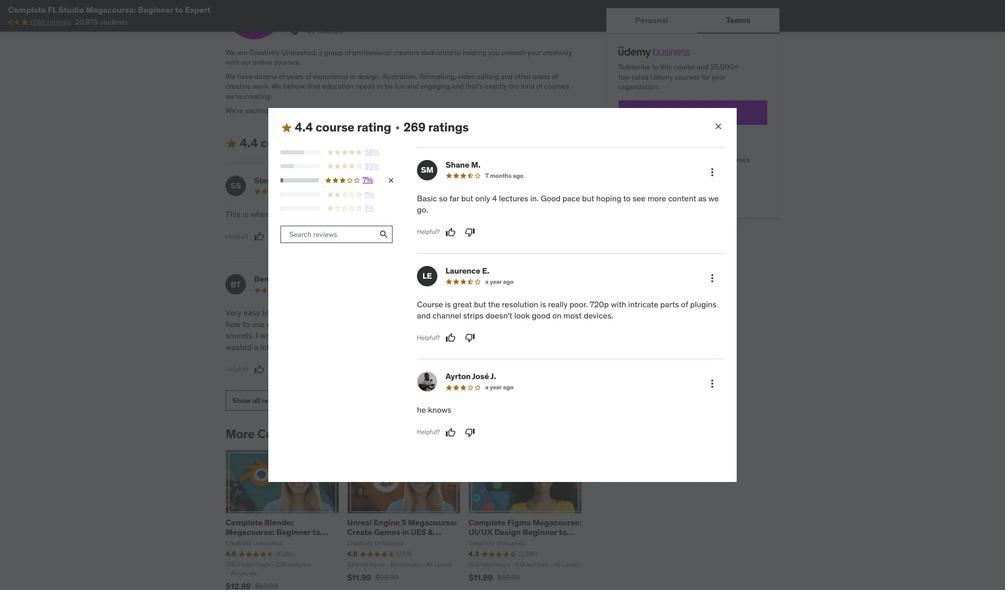 Task type: vqa. For each thing, say whether or not it's contained in the screenshot.
right xsmall icon rating
yes



Task type: locate. For each thing, give the bounding box(es) containing it.
xsmall image left see
[[619, 191, 627, 201]]

to
[[417, 181, 428, 191]]

the inside we are creativity unleashed, a group of professional creators dedicated to helping you unleash your creativity with our online courses. we have dozens of years of experience in design, illustration, filmmaking, video editing and other areas of creative work. we believe that education needs to be fun and engaging and that's exactly the kind of courses we're creating. we're excited to have you here with us and we can't wait to help you unleash your creativity. let's do this!
[[509, 82, 520, 91]]

channel
[[433, 310, 462, 321]]

and inside course is great but the resolution is really poor. 720p with intricate parts of plugins and channel strips doesn't look good on most devices.
[[417, 310, 431, 321]]

all levels right 99 lectures
[[427, 561, 452, 568]]

1 creativity unleashed from the left
[[226, 539, 282, 547]]

0 horizontal spatial levels
[[239, 569, 257, 577]]

0 horizontal spatial in
[[350, 72, 356, 81]]

2 1% button from the top
[[281, 203, 395, 213]]

be left fun at the top left
[[385, 82, 393, 91]]

expert inside complete blender megacourse: beginner to expert
[[226, 537, 251, 547]]

25,000+ up learning
[[635, 155, 663, 164]]

i left need
[[275, 209, 277, 219]]

2 4.6 from the left
[[347, 549, 358, 559]]

of right parts
[[682, 299, 689, 309]]

1 vertical spatial xsmall image
[[339, 139, 347, 148]]

1 horizontal spatial in
[[402, 527, 409, 537]]

1 horizontal spatial blender
[[347, 537, 377, 547]]

k.
[[469, 274, 477, 284]]

for up business
[[702, 72, 711, 81]]

reviews
[[262, 396, 287, 405]]

but up strips
[[474, 299, 487, 309]]

1% button down "7%" button
[[281, 189, 395, 199]]

is for this
[[243, 209, 249, 219]]

1 horizontal spatial with
[[324, 106, 338, 115]]

in.
[[531, 193, 539, 203]]

1 horizontal spatial complete
[[226, 517, 263, 527]]

unleashed for unreal engine 5 megacourse: create games in ue5 & blender
[[375, 539, 404, 547]]

all down 129.5
[[231, 569, 238, 577]]

the inside course is great but the resolution is really poor. 720p with intricate parts of plugins and channel strips doesn't look good on most devices.
[[488, 299, 500, 309]]

creativity unleashed down design
[[469, 539, 526, 547]]

levels inside 232 lectures all levels
[[239, 569, 257, 577]]

0 vertical spatial i
[[275, 209, 277, 219]]

2 horizontal spatial xsmall image
[[619, 191, 627, 201]]

1 horizontal spatial your
[[528, 48, 542, 57]]

udemy business image
[[619, 46, 691, 58]]

lost
[[323, 330, 337, 340]]

33% button
[[281, 161, 395, 171]]

2 horizontal spatial total
[[481, 561, 494, 568]]

(2,587)
[[519, 550, 538, 558]]

0 horizontal spatial be
[[385, 82, 393, 91]]

this inside subscribe to this course and 25,000+ top‑rated udemy courses for your organization.
[[661, 62, 673, 71]]

3 creativity unleashed from the left
[[469, 539, 526, 547]]

a left few on the bottom of page
[[479, 319, 483, 329]]

1 vertical spatial a year ago
[[486, 383, 514, 391]]

on
[[553, 310, 562, 321]]

xsmall image down wait
[[394, 124, 402, 132]]

we up creative
[[226, 72, 236, 81]]

dialog
[[269, 108, 737, 482]]

close modal image
[[714, 121, 724, 132]]

we right as
[[709, 193, 720, 203]]

2 total from the left
[[356, 561, 368, 568]]

hours
[[256, 561, 271, 568], [370, 561, 385, 568], [495, 561, 510, 568]]

needs
[[356, 82, 375, 91]]

a
[[319, 48, 323, 57], [294, 188, 297, 195], [486, 278, 489, 285], [479, 319, 483, 329], [254, 342, 258, 352], [486, 383, 489, 391]]

complete inside complete figma megacourse: ui/ux design beginner to expert
[[469, 517, 506, 527]]

0 horizontal spatial excited
[[245, 106, 269, 115]]

0 vertical spatial this
[[661, 62, 673, 71]]

ago for to
[[318, 188, 329, 195]]

levels right 103 lectures
[[563, 561, 580, 568]]

4.4 course rating
[[295, 119, 392, 135], [240, 135, 337, 151]]

0 vertical spatial we
[[362, 106, 371, 115]]

1 1% from the top
[[365, 189, 374, 199]]

to inside "thanks. it had lot of useful information. it will be helpful to have a few minutes section of making chord progression for beginners."
[[450, 319, 458, 329]]

2 section from the left
[[531, 319, 558, 329]]

lot inside very easy to follow and the instructor explains how to use each icon and section to adjust the sounds. i would have been lost for weeks and wasted a lot of time without taking this course.
[[260, 342, 270, 352]]

1 horizontal spatial xsmall image
[[387, 176, 395, 184]]

courses right the demand
[[726, 155, 751, 164]]

months right 7
[[490, 172, 512, 179]]

excited down creating.
[[245, 106, 269, 115]]

mark review by laurence e. as unhelpful image
[[465, 333, 475, 343]]

making
[[412, 330, 439, 340]]

& inside unreal engine 5 megacourse: create games in ue5 & blender
[[428, 527, 433, 537]]

1 total from the left
[[242, 561, 254, 568]]

0 vertical spatial 5
[[677, 137, 681, 146]]

4.6 up the 33 on the bottom of page
[[347, 549, 358, 559]]

nk
[[417, 279, 428, 289]]

he knows
[[417, 405, 452, 415]]

1 horizontal spatial course
[[316, 119, 355, 135]]

you left the here
[[295, 106, 306, 115]]

a year ago up '5 months ago'
[[486, 278, 514, 285]]

in inside unreal engine 5 megacourse: create games in ue5 & blender
[[402, 527, 409, 537]]

strips
[[464, 310, 484, 321]]

ago for resolution
[[503, 278, 514, 285]]

4.4 right medium image
[[240, 135, 258, 151]]

41.5 total hours
[[469, 561, 510, 568]]

1 horizontal spatial more
[[691, 137, 707, 146]]

all levels for complete figma megacourse: ui/ux design beginner to expert
[[554, 561, 580, 568]]

helpful? for very easy to follow and the instructor explains how to use each icon and section to adjust the sounds. i would have been lost for weeks and wasted a lot of time without taking this course.
[[226, 365, 248, 373]]

megacourse: up 129.5 total hours at bottom left
[[226, 527, 275, 537]]

lms
[[665, 191, 680, 201]]

but inside course is great but the resolution is really poor. 720p with intricate parts of plugins and channel strips doesn't look good on most devices.
[[474, 299, 487, 309]]

1 vertical spatial unleash
[[442, 106, 467, 115]]

more
[[691, 137, 707, 146], [648, 193, 667, 203]]

0 horizontal spatial courses
[[545, 82, 570, 91]]

month
[[299, 188, 317, 195]]

269 ratings up 33%
[[349, 135, 414, 151]]

have inside very easy to follow and the instructor explains how to use each icon and section to adjust the sounds. i would have been lost for weeks and wasted a lot of time without taking this course.
[[284, 330, 301, 340]]

ue5
[[411, 527, 427, 537]]

0 horizontal spatial we
[[362, 106, 371, 115]]

all right 99 lectures
[[427, 561, 433, 568]]

try
[[656, 107, 667, 117]]

ratings inside "dialog"
[[429, 119, 469, 135]]

courses inside we are creativity unleashed, a group of professional creators dedicated to helping you unleash your creativity with our online courses. we have dozens of years of experience in design, illustration, filmmaking, video editing and other areas of creative work. we believe that education needs to be fun and engaging and that's exactly the kind of courses we're creating. we're excited to have you here with us and we can't wait to help you unleash your creativity. let's do this!
[[545, 82, 570, 91]]

1 horizontal spatial 5
[[481, 286, 484, 294]]

this down udemy business image
[[661, 62, 673, 71]]

xsmall image for medium image
[[339, 139, 347, 148]]

a left group
[[319, 48, 323, 57]]

but
[[462, 193, 474, 203], [583, 193, 595, 203], [474, 299, 487, 309]]

0 vertical spatial 1% button
[[281, 189, 395, 199]]

creativity unleashed down games
[[347, 539, 404, 547]]

poor.
[[570, 299, 588, 309]]

good
[[532, 310, 551, 321]]

courses
[[317, 27, 344, 36], [258, 426, 304, 442]]

2 1% from the top
[[365, 203, 374, 213]]

xsmall image inside "7%" button
[[387, 176, 395, 184]]

2 vertical spatial xsmall image
[[619, 191, 627, 201]]

2587 reviews element
[[519, 550, 538, 558]]

2 a year ago from the top
[[486, 383, 514, 391]]

0 horizontal spatial more
[[648, 193, 667, 203]]

are
[[238, 48, 248, 57]]

rating up 33% "button"
[[302, 135, 337, 151]]

269 inside "dialog"
[[404, 119, 426, 135]]

blender down unreal
[[347, 537, 377, 547]]

1 horizontal spatial xsmall image
[[394, 124, 402, 132]]

2 horizontal spatial complete
[[469, 517, 506, 527]]

0 horizontal spatial 4.6
[[226, 549, 236, 559]]

4.4 course rating inside "dialog"
[[295, 119, 392, 135]]

let's
[[516, 106, 531, 115]]

xsmall image for medium icon
[[394, 124, 402, 132]]

5 down e.
[[481, 286, 484, 294]]

creativity
[[250, 48, 280, 57], [324, 426, 379, 442], [226, 539, 252, 547], [347, 539, 373, 547], [469, 539, 495, 547]]

or
[[683, 137, 689, 146]]

year
[[490, 278, 502, 285], [490, 383, 502, 391]]

1 section from the left
[[319, 319, 346, 329]]

0 horizontal spatial complete
[[8, 5, 46, 15]]

0 horizontal spatial all
[[231, 569, 238, 577]]

bt
[[231, 279, 241, 289]]

269 up 33%
[[349, 135, 371, 151]]

xsmall image for 45
[[291, 27, 299, 37]]

to inside subscribe to this course and 25,000+ top‑rated udemy courses for your organization.
[[653, 62, 659, 71]]

creativity unleashed for expert
[[226, 539, 282, 547]]

lot inside "thanks. it had lot of useful information. it will be helpful to have a few minutes section of making chord progression for beginners."
[[465, 307, 475, 318]]

helpful? for this is where i need to be.
[[226, 232, 248, 240]]

this down weeks
[[353, 342, 366, 352]]

25,000+ inside subscribe to this course and 25,000+ top‑rated udemy courses for your organization.
[[711, 62, 739, 71]]

lectures
[[499, 193, 529, 203], [288, 561, 310, 568], [399, 561, 421, 568], [527, 561, 549, 568]]

and right fun at the top left
[[407, 82, 419, 91]]

0 horizontal spatial total
[[242, 561, 254, 568]]

1 all levels from the left
[[427, 561, 452, 568]]

4.4 inside "dialog"
[[295, 119, 313, 135]]

0 horizontal spatial 25,000+
[[635, 155, 663, 164]]

creativity unleashed for games
[[347, 539, 404, 547]]

very
[[226, 307, 242, 318]]

course inside "dialog"
[[316, 119, 355, 135]]

1 a year ago from the top
[[486, 278, 514, 285]]

2 hours from the left
[[370, 561, 385, 568]]

456 reviews element
[[398, 550, 412, 558]]

explains
[[362, 307, 391, 318]]

naseer
[[441, 274, 467, 284]]

but right the far
[[462, 193, 474, 203]]

0 vertical spatial &
[[683, 155, 688, 164]]

1 horizontal spatial $11.99
[[469, 572, 493, 582]]

we
[[362, 106, 371, 115], [709, 193, 720, 203]]

0 horizontal spatial blender
[[264, 517, 294, 527]]

lectures down 2587 reviews element
[[527, 561, 549, 568]]

xsmall image
[[394, 124, 402, 132], [339, 139, 347, 148]]

this
[[226, 209, 241, 219]]

users
[[709, 137, 726, 146]]

dialog containing 4.4 course rating
[[269, 108, 737, 482]]

time
[[280, 342, 297, 352]]

4.4 right medium icon
[[295, 119, 313, 135]]

i inside very easy to follow and the instructor explains how to use each icon and section to adjust the sounds. i would have been lost for weeks and wasted a lot of time without taking this course.
[[256, 330, 258, 340]]

0 vertical spatial be
[[385, 82, 393, 91]]

fresh
[[665, 155, 681, 164]]

1 vertical spatial &
[[428, 527, 433, 537]]

devices.
[[584, 310, 614, 321]]

is up good at the bottom of page
[[541, 299, 547, 309]]

levels down 129.5 total hours at bottom left
[[239, 569, 257, 577]]

0 horizontal spatial rating
[[302, 135, 337, 151]]

269 for xsmall icon for medium icon
[[404, 119, 426, 135]]

year for laurence e.
[[490, 278, 502, 285]]

2 horizontal spatial 4.4
[[295, 119, 313, 135]]

additional actions for review by laurence e. image
[[707, 272, 719, 284]]

0 horizontal spatial 5
[[402, 517, 407, 527]]

to inside basic so far but only 4 lectures in. good pace but hoping to see more content as we go.
[[624, 193, 631, 203]]

total right the 33 on the bottom of page
[[356, 561, 368, 568]]

have
[[238, 72, 253, 81], [278, 106, 293, 115], [460, 319, 477, 329], [284, 330, 301, 340]]

tab list
[[607, 8, 780, 34]]

lectures inside 232 lectures all levels
[[288, 561, 310, 568]]

0 horizontal spatial your
[[468, 106, 482, 115]]

course down us
[[316, 119, 355, 135]]

section up the beginners.
[[531, 319, 558, 329]]

0 vertical spatial courses
[[676, 72, 701, 81]]

we left are
[[226, 48, 236, 57]]

1 horizontal spatial 4.6
[[347, 549, 358, 559]]

additional actions for review by ayrton josé j. image
[[707, 378, 719, 390]]

1 vertical spatial xsmall image
[[387, 176, 395, 184]]

1 horizontal spatial 269
[[404, 119, 426, 135]]

hours up the $11.99 $99.99
[[370, 561, 385, 568]]

megacourse: inside complete blender megacourse: beginner to expert
[[226, 527, 275, 537]]

2 horizontal spatial your
[[713, 72, 726, 81]]

figma
[[508, 517, 531, 527]]

1 vertical spatial lot
[[260, 342, 270, 352]]

demand
[[698, 155, 724, 164]]

mark review by timilehin o. as unhelpful image
[[460, 232, 470, 242]]

a down josé
[[486, 383, 489, 391]]

1 vertical spatial courses
[[545, 82, 570, 91]]

2 vertical spatial we
[[272, 82, 282, 91]]

complete inside complete blender megacourse: beginner to expert
[[226, 517, 263, 527]]

helpful? for he knows
[[417, 428, 440, 436]]

creativity inside we are creativity unleashed, a group of professional creators dedicated to helping you unleash your creativity with our online courses. we have dozens of years of experience in design, illustration, filmmaking, video editing and other areas of creative work. we believe that education needs to be fun and engaging and that's exactly the kind of courses we're creating. we're excited to have you here with us and we can't wait to help you unleash your creativity. let's do this!
[[250, 48, 280, 57]]

2 creativity unleashed from the left
[[347, 539, 404, 547]]

1 vertical spatial more
[[648, 193, 667, 203]]

the up the doesn't
[[488, 299, 500, 309]]

we down dozens
[[272, 82, 282, 91]]

1 year from the top
[[490, 278, 502, 285]]

of inside course is great but the resolution is really poor. 720p with intricate parts of plugins and channel strips doesn't look good on most devices.
[[682, 299, 689, 309]]

2 vertical spatial 5
[[402, 517, 407, 527]]

have inside "thanks. it had lot of useful information. it will be helpful to have a few minutes section of making chord progression for beginners."
[[460, 319, 477, 329]]

0 vertical spatial months
[[490, 172, 512, 179]]

creativity up "online"
[[250, 48, 280, 57]]

submit search image
[[379, 229, 389, 239]]

0 horizontal spatial with
[[226, 58, 239, 67]]

the down "other"
[[509, 82, 520, 91]]

in left ue5
[[402, 527, 409, 537]]

lectures inside basic so far but only 4 lectures in. good pace but hoping to see more content as we go.
[[499, 193, 529, 203]]

1 vertical spatial months
[[485, 286, 507, 294]]

levels for complete figma megacourse: ui/ux design beginner to expert
[[563, 561, 580, 568]]

1 4.6 from the left
[[226, 549, 236, 559]]

udemy up organization.
[[651, 72, 674, 81]]

but right pace
[[583, 193, 595, 203]]

course inside subscribe to this course and 25,000+ top‑rated udemy courses for your organization.
[[674, 62, 696, 71]]

creativity up 129.5
[[226, 539, 252, 547]]

xsmall image up 33% "button"
[[339, 139, 347, 148]]

medium image
[[281, 122, 293, 134]]

unleash down engaging
[[442, 106, 467, 115]]

your up business
[[713, 72, 726, 81]]

megacourse: up (456)
[[408, 517, 457, 527]]

0 vertical spatial blender
[[264, 517, 294, 527]]

1 horizontal spatial be
[[412, 319, 421, 329]]

xsmall image
[[291, 27, 299, 37], [387, 176, 395, 184], [619, 191, 627, 201]]

of up the that
[[306, 72, 312, 81]]

is right this
[[243, 209, 249, 219]]

excited
[[245, 106, 269, 115], [439, 209, 466, 219]]

1 horizontal spatial we
[[709, 193, 720, 203]]

45
[[307, 27, 316, 36]]

1 horizontal spatial lot
[[465, 307, 475, 318]]

2 horizontal spatial expert
[[469, 537, 494, 547]]

4250 reviews element
[[276, 550, 295, 558]]

lectures for 232 lectures all levels
[[288, 561, 310, 568]]

creativity unleashed up 129.5 total hours at bottom left
[[226, 539, 282, 547]]

basic
[[417, 193, 437, 203]]

creativity for unreal engine 5 megacourse: create games in ue5 & blender
[[347, 539, 373, 547]]

teams
[[647, 137, 667, 146]]

4.4 course rating for medium icon
[[295, 119, 392, 135]]

be up making
[[412, 319, 421, 329]]

0 horizontal spatial courses
[[258, 426, 304, 442]]

1 hours from the left
[[256, 561, 271, 568]]

complete for complete figma megacourse: ui/ux design beginner to expert
[[469, 517, 506, 527]]

1 horizontal spatial it
[[556, 307, 561, 318]]

it left had
[[442, 307, 448, 318]]

total for complete figma megacourse: ui/ux design beginner to expert
[[481, 561, 494, 568]]

1 vertical spatial 1% button
[[281, 203, 395, 213]]

and
[[698, 62, 710, 71], [501, 72, 513, 81], [407, 82, 419, 91], [452, 82, 464, 91], [349, 106, 360, 115], [651, 191, 663, 201], [295, 307, 309, 318], [417, 310, 431, 321], [304, 319, 317, 329], [376, 330, 389, 340]]

2 $11.99 from the left
[[469, 572, 493, 582]]

you right helping
[[489, 48, 500, 57]]

0 horizontal spatial all levels
[[427, 561, 452, 568]]

0 vertical spatial in
[[350, 72, 356, 81]]

kind
[[521, 82, 535, 91]]

tab list containing personal
[[607, 8, 780, 34]]

unleashed for complete blender megacourse: beginner to expert
[[253, 539, 282, 547]]

blender inside unreal engine 5 megacourse: create games in ue5 & blender
[[347, 537, 377, 547]]

we left can't
[[362, 106, 371, 115]]

lectures down 456 reviews element
[[399, 561, 421, 568]]

course is great but the resolution is really poor. 720p with intricate parts of plugins and channel strips doesn't look good on most devices.
[[417, 299, 717, 321]]

blender inside complete blender megacourse: beginner to expert
[[264, 517, 294, 527]]

0 vertical spatial 25,000+
[[711, 62, 739, 71]]

2 horizontal spatial course
[[674, 62, 696, 71]]

complete blender megacourse: beginner to expert
[[226, 517, 321, 547]]

creativity unleashed for beginner
[[469, 539, 526, 547]]

of down would
[[272, 342, 279, 352]]

year up '5 months ago'
[[490, 278, 502, 285]]

mark review by ayrton josé j. as helpful image
[[446, 428, 456, 438]]

mark review by shane m. as unhelpful image
[[465, 227, 475, 237]]

1 horizontal spatial courses
[[317, 27, 344, 36]]

2 all levels from the left
[[554, 561, 580, 568]]

intricate
[[629, 299, 659, 309]]

levels for unreal engine 5 megacourse: create games in ue5 & blender
[[435, 561, 452, 568]]

integrations
[[681, 191, 720, 201]]

hours for expert
[[256, 561, 271, 568]]

2 vertical spatial courses
[[726, 155, 751, 164]]

3 total from the left
[[481, 561, 494, 568]]

269 for xsmall icon for medium image
[[349, 135, 371, 151]]

3 hours from the left
[[495, 561, 510, 568]]

1 horizontal spatial expert
[[226, 537, 251, 547]]

beginner inside complete blender megacourse: beginner to expert
[[276, 527, 311, 537]]

1 vertical spatial i
[[256, 330, 258, 340]]

2 horizontal spatial hours
[[495, 561, 510, 568]]

mark review by steven s. as unhelpful image
[[273, 232, 284, 242]]

0 horizontal spatial ratings
[[374, 135, 414, 151]]

thanks.
[[412, 307, 441, 318]]

helpful? for thanks. it had lot of useful information. it will be helpful to have a few minutes section of making chord progression for beginners.
[[412, 354, 435, 361]]

course for medium image
[[261, 135, 300, 151]]

1% button up search reviews text field
[[281, 203, 395, 213]]

year for ayrton josé j.
[[490, 383, 502, 391]]

0 vertical spatial lot
[[465, 307, 475, 318]]

4.6 for complete blender megacourse: beginner to expert
[[226, 549, 236, 559]]

0 horizontal spatial is
[[243, 209, 249, 219]]

269 ratings down help
[[404, 119, 469, 135]]

with right 720p
[[611, 299, 627, 309]]

4.4 course rating for medium image
[[240, 135, 337, 151]]

courses right 45
[[317, 27, 344, 36]]

1 vertical spatial excited
[[439, 209, 466, 219]]

0 vertical spatial excited
[[245, 106, 269, 115]]

4.6 up 129.5
[[226, 549, 236, 559]]

a left month
[[294, 188, 297, 195]]

total for unreal engine 5 megacourse: create games in ue5 & blender
[[356, 561, 368, 568]]

0 vertical spatial xsmall image
[[394, 124, 402, 132]]

0 horizontal spatial creativity unleashed
[[226, 539, 282, 547]]

2 horizontal spatial levels
[[563, 561, 580, 568]]

1 vertical spatial 1%
[[365, 203, 374, 213]]

lot right had
[[465, 307, 475, 318]]

mark review by ayrton josé j. as unhelpful image
[[465, 428, 475, 438]]

complete up (269
[[8, 5, 46, 15]]

ayrton josé j.
[[446, 371, 496, 381]]

4.6
[[226, 549, 236, 559], [347, 549, 358, 559]]

expert inside complete figma megacourse: ui/ux design beginner to expert
[[469, 537, 494, 547]]

xsmall image left 45
[[291, 27, 299, 37]]

megacourse: inside complete figma megacourse: ui/ux design beginner to expert
[[533, 517, 582, 527]]

is
[[243, 209, 249, 219], [445, 299, 451, 309], [541, 299, 547, 309]]

0 horizontal spatial xsmall image
[[291, 27, 299, 37]]

have up medium icon
[[278, 106, 293, 115]]

creativity for complete figma megacourse: ui/ux design beginner to expert
[[469, 539, 495, 547]]

mark review by timilehin o. as helpful image
[[441, 232, 451, 242]]

1 $11.99 from the left
[[347, 572, 372, 582]]

2 year from the top
[[490, 383, 502, 391]]

unleash up "other"
[[502, 48, 526, 57]]

le
[[423, 271, 432, 281]]

helpful?
[[417, 228, 440, 236], [226, 232, 248, 240], [412, 232, 435, 240], [417, 334, 440, 341], [412, 354, 435, 361], [226, 365, 248, 373], [417, 428, 440, 436]]

courses inside subscribe to this course and 25,000+ top‑rated udemy courses for your organization.
[[676, 72, 701, 81]]

& left in-
[[683, 155, 688, 164]]

for up 'taking'
[[339, 330, 349, 340]]

of inside very easy to follow and the instructor explains how to use each icon and section to adjust the sounds. i would have been lost for weeks and wasted a lot of time without taking this course.
[[272, 342, 279, 352]]

for
[[635, 137, 646, 146]]

in
[[350, 72, 356, 81], [402, 527, 409, 537]]

0 horizontal spatial 269
[[349, 135, 371, 151]]

0 vertical spatial your
[[528, 48, 542, 57]]

1 horizontal spatial all levels
[[554, 561, 580, 568]]

video
[[458, 72, 476, 81]]

25,000+ fresh & in-demand courses
[[635, 155, 751, 164]]

with left our
[[226, 58, 239, 67]]

1 vertical spatial your
[[713, 72, 726, 81]]

all levels for unreal engine 5 megacourse: create games in ue5 & blender
[[427, 561, 452, 568]]

show
[[232, 396, 251, 405]]

unleashed,
[[282, 48, 317, 57]]

filmmaking,
[[420, 72, 457, 81]]

total right 129.5
[[242, 561, 254, 568]]

really
[[549, 299, 568, 309]]

see
[[633, 193, 646, 203]]

0 vertical spatial xsmall image
[[291, 27, 299, 37]]

4.4 course rating down us
[[295, 119, 392, 135]]

a right wasted
[[254, 342, 258, 352]]

creativity unleashed image
[[226, 0, 283, 40]]

$11.99 for complete figma megacourse: ui/ux design beginner to expert
[[469, 572, 493, 582]]

720p
[[590, 299, 609, 309]]

blender up (4,250)
[[264, 517, 294, 527]]

learning
[[635, 173, 663, 182]]

your inside subscribe to this course and 25,000+ top‑rated udemy courses for your organization.
[[713, 72, 726, 81]]

2 horizontal spatial creativity unleashed
[[469, 539, 526, 547]]

do
[[533, 106, 541, 115]]

year down j.
[[490, 383, 502, 391]]

rating for medium image
[[302, 135, 337, 151]]

to
[[175, 5, 183, 15], [455, 48, 461, 57], [653, 62, 659, 71], [377, 82, 383, 91], [270, 106, 277, 115], [405, 106, 411, 115], [624, 193, 631, 203], [299, 209, 307, 219], [262, 307, 270, 318], [243, 319, 250, 329], [348, 319, 355, 329], [450, 319, 458, 329], [313, 527, 321, 537], [559, 527, 567, 537]]

1 horizontal spatial for
[[509, 330, 519, 340]]

ben
[[254, 274, 269, 284]]



Task type: describe. For each thing, give the bounding box(es) containing it.
courses for more
[[258, 426, 304, 442]]

1 horizontal spatial you
[[429, 106, 440, 115]]

creativity right by
[[324, 426, 379, 442]]

experience
[[313, 72, 349, 81]]

complete blender megacourse: beginner to expert link
[[226, 517, 329, 547]]

33 total hours
[[347, 561, 385, 568]]

0 vertical spatial more
[[691, 137, 707, 146]]

0 horizontal spatial 4.4
[[8, 18, 19, 27]]

hours for beginner
[[495, 561, 510, 568]]

would
[[260, 330, 282, 340]]

xsmall image for sso
[[619, 191, 627, 201]]

for inside subscribe to this course and 25,000+ top‑rated udemy courses for your organization.
[[702, 72, 711, 81]]

a inside very easy to follow and the instructor explains how to use each icon and section to adjust the sounds. i would have been lost for weeks and wasted a lot of time without taking this course.
[[254, 342, 258, 352]]

only
[[476, 193, 491, 203]]

2 horizontal spatial you
[[489, 48, 500, 57]]

creativity for complete blender megacourse: beginner to expert
[[226, 539, 252, 547]]

232
[[276, 561, 287, 568]]

ago for 4
[[513, 172, 524, 179]]

steven s.
[[254, 175, 290, 185]]

and up course.
[[376, 330, 389, 340]]

99
[[390, 561, 398, 568]]

most
[[564, 310, 582, 321]]

this!
[[543, 106, 556, 115]]

try udemy business
[[656, 107, 732, 117]]

and up exactly
[[501, 72, 513, 81]]

2 vertical spatial your
[[468, 106, 482, 115]]

in inside we are creativity unleashed, a group of professional creators dedicated to helping you unleash your creativity with our online courses. we have dozens of years of experience in design, illustration, filmmaking, video editing and other areas of creative work. we believe that education needs to be fun and engaging and that's exactly the kind of courses we're creating. we're excited to have you here with us and we can't wait to help you unleash your creativity. let's do this!
[[350, 72, 356, 81]]

studio
[[58, 5, 84, 15]]

269 ratings for medium image
[[349, 135, 414, 151]]

1 horizontal spatial unleash
[[502, 48, 526, 57]]

all for to
[[554, 561, 561, 568]]

each
[[267, 319, 285, 329]]

rating for medium icon
[[357, 119, 392, 135]]

1 1% button from the top
[[281, 189, 395, 199]]

creating.
[[244, 92, 272, 101]]

we inside basic so far but only 4 lectures in. good pace but hoping to see more content as we go.
[[709, 193, 720, 203]]

j.
[[491, 371, 496, 381]]

mark review by naseer k. as helpful image
[[441, 353, 451, 363]]

33%
[[365, 161, 380, 170]]

tools
[[708, 173, 723, 182]]

section inside "thanks. it had lot of useful information. it will be helpful to have a few minutes section of making chord progression for beginners."
[[531, 319, 558, 329]]

m.
[[472, 159, 481, 170]]

269 ratings for medium icon
[[404, 119, 469, 135]]

lectures for 103 lectures
[[527, 561, 549, 568]]

courses for 45
[[317, 27, 344, 36]]

excited inside we are creativity unleashed, a group of professional creators dedicated to helping you unleash your creativity with our online courses. we have dozens of years of experience in design, illustration, filmmaking, video editing and other areas of creative work. we believe that education needs to be fun and engaging and that's exactly the kind of courses we're creating. we're excited to have you here with us and we can't wait to help you unleash your creativity. let's do this!
[[245, 106, 269, 115]]

58% button
[[281, 147, 395, 157]]

course for medium icon
[[316, 119, 355, 135]]

a year ago for ayrton josé j.
[[486, 383, 514, 391]]

look
[[515, 310, 530, 321]]

section inside very easy to follow and the instructor explains how to use each icon and section to adjust the sounds. i would have been lost for weeks and wasted a lot of time without taking this course.
[[319, 319, 346, 329]]

and down video
[[452, 82, 464, 91]]

0 vertical spatial we
[[226, 48, 236, 57]]

content
[[669, 193, 697, 203]]

udemy inside subscribe to this course and 25,000+ top‑rated udemy courses for your organization.
[[651, 72, 674, 81]]

of down areas
[[537, 82, 543, 91]]

months for 7
[[490, 172, 512, 179]]

1 vertical spatial 5
[[481, 286, 484, 294]]

0 horizontal spatial beginner
[[138, 5, 173, 15]]

1 vertical spatial with
[[324, 106, 338, 115]]

creativity.
[[484, 106, 514, 115]]

20,979
[[75, 18, 98, 27]]

beginners.
[[521, 330, 559, 340]]

sso
[[635, 191, 650, 201]]

7
[[486, 172, 489, 179]]

t.
[[271, 274, 277, 284]]

the up been
[[311, 307, 323, 318]]

use
[[252, 319, 265, 329]]

laurence e.
[[446, 265, 490, 276]]

2 horizontal spatial but
[[583, 193, 595, 203]]

$11.99 $89.99
[[469, 572, 520, 582]]

ss
[[231, 181, 241, 191]]

a down e.
[[486, 278, 489, 285]]

a year ago for laurence e.
[[486, 278, 514, 285]]

of right areas
[[552, 72, 559, 81]]

wasted
[[226, 342, 252, 352]]

0 vertical spatial with
[[226, 58, 239, 67]]

all inside 232 lectures all levels
[[231, 569, 238, 577]]

medium image
[[226, 137, 238, 150]]

of left useful
[[477, 307, 484, 318]]

design
[[495, 527, 521, 537]]

helpful? for basic so far but only 4 lectures in. good pace but hoping to see more content as we go.
[[417, 228, 440, 236]]

s.
[[282, 175, 290, 185]]

for teams of 5 or more users
[[635, 137, 726, 146]]

be inside we are creativity unleashed, a group of professional creators dedicated to helping you unleash your creativity with our online courses. we have dozens of years of experience in design, illustration, filmmaking, video editing and other areas of creative work. we believe that education needs to be fun and engaging and that's exactly the kind of courses we're creating. we're excited to have you here with us and we can't wait to help you unleash your creativity. let's do this!
[[385, 82, 393, 91]]

where
[[251, 209, 273, 219]]

and right sso
[[651, 191, 663, 201]]

mark review by naseer k. as unhelpful image
[[460, 353, 470, 363]]

a inside we are creativity unleashed, a group of professional creators dedicated to helping you unleash your creativity with our online courses. we have dozens of years of experience in design, illustration, filmmaking, video editing and other areas of creative work. we believe that education needs to be fun and engaging and that's exactly the kind of courses we're creating. we're excited to have you here with us and we can't wait to help you unleash your creativity. let's do this!
[[319, 48, 323, 57]]

1 horizontal spatial excited
[[439, 209, 466, 219]]

1 it from the left
[[442, 307, 448, 318]]

103
[[516, 561, 526, 568]]

2 horizontal spatial courses
[[726, 155, 751, 164]]

complete for complete blender megacourse: beginner to expert
[[226, 517, 263, 527]]

$99.99
[[376, 573, 399, 582]]

unreal engine 5 megacourse: create games in ue5 & blender
[[347, 517, 457, 547]]

complete for complete fl studio megacourse: beginner to expert
[[8, 5, 46, 15]]

and up 'icon'
[[295, 307, 309, 318]]

students
[[100, 18, 128, 27]]

but for lectures
[[462, 193, 474, 203]]

top‑rated
[[619, 72, 650, 81]]

how
[[226, 319, 241, 329]]

20,979 students
[[75, 18, 128, 27]]

5 inside unreal engine 5 megacourse: create games in ue5 & blender
[[402, 517, 407, 527]]

months for 5
[[485, 286, 507, 294]]

4.4 for medium image
[[240, 135, 258, 151]]

this inside very easy to follow and the instructor explains how to use each icon and section to adjust the sounds. i would have been lost for weeks and wasted a lot of time without taking this course.
[[353, 342, 366, 352]]

business
[[697, 107, 732, 117]]

pace
[[563, 193, 581, 203]]

ratings)
[[47, 18, 71, 27]]

parts
[[661, 299, 680, 309]]

be inside "thanks. it had lot of useful information. it will be helpful to have a few minutes section of making chord progression for beginners."
[[412, 319, 421, 329]]

personal button
[[607, 8, 698, 33]]

megacourse: inside unreal engine 5 megacourse: create games in ue5 & blender
[[408, 517, 457, 527]]

to inside complete blender megacourse: beginner to expert
[[313, 527, 321, 537]]

7 months ago
[[486, 172, 524, 179]]

personal
[[636, 15, 669, 25]]

engaging
[[421, 82, 450, 91]]

for inside very easy to follow and the instructor explains how to use each icon and section to adjust the sounds. i would have been lost for weeks and wasted a lot of time without taking this course.
[[339, 330, 349, 340]]

that's
[[466, 82, 483, 91]]

4.4 for medium icon
[[295, 119, 313, 135]]

thanks. it had lot of useful information. it will be helpful to have a few minutes section of making chord progression for beginners.
[[412, 307, 574, 340]]

mark review by laurence e. as helpful image
[[446, 333, 456, 343]]

of down will at the bottom right of page
[[560, 319, 567, 329]]

mark review by steven s. as helpful image
[[254, 232, 264, 242]]

and up been
[[304, 319, 317, 329]]

0 horizontal spatial you
[[295, 106, 306, 115]]

ratings for medium image
[[374, 135, 414, 151]]

mark review by shane m. as helpful image
[[446, 227, 456, 237]]

0 horizontal spatial expert
[[185, 5, 211, 15]]

is for course
[[445, 299, 451, 309]]

helpful? for feeling excited
[[412, 232, 435, 240]]

for inside "thanks. it had lot of useful information. it will be helpful to have a few minutes section of making chord progression for beginners."
[[509, 330, 519, 340]]

here
[[308, 106, 322, 115]]

courses.
[[274, 58, 301, 67]]

as
[[699, 193, 707, 203]]

josé
[[473, 371, 489, 381]]

will
[[563, 307, 574, 318]]

1 vertical spatial we
[[226, 72, 236, 81]]

lectures for 99 lectures
[[399, 561, 421, 568]]

2 horizontal spatial 5
[[677, 137, 681, 146]]

adjust
[[357, 319, 380, 329]]

years
[[287, 72, 304, 81]]

of left or
[[669, 137, 675, 146]]

wait
[[390, 106, 403, 115]]

4.6 for unreal engine 5 megacourse: create games in ue5 & blender
[[347, 549, 358, 559]]

but for is
[[474, 299, 487, 309]]

our
[[241, 58, 251, 67]]

we're
[[226, 92, 243, 101]]

and right us
[[349, 106, 360, 115]]

unleashed for complete figma megacourse: ui/ux design beginner to expert
[[497, 539, 526, 547]]

show all reviews button
[[226, 390, 294, 411]]

additional actions for review by shane m. image
[[707, 166, 719, 178]]

more inside basic so far but only 4 lectures in. good pace but hoping to see more content as we go.
[[648, 193, 667, 203]]

Search reviews text field
[[281, 226, 376, 243]]

chord
[[441, 330, 462, 340]]

good
[[541, 193, 561, 203]]

and inside subscribe to this course and 25,000+ top‑rated udemy courses for your organization.
[[698, 62, 710, 71]]

hours for games
[[370, 561, 385, 568]]

of right group
[[345, 48, 351, 57]]

us
[[339, 106, 347, 115]]

engine
[[374, 517, 400, 527]]

1% for 2nd 1% button from the top of the page
[[365, 203, 374, 213]]

ratings for medium icon
[[429, 119, 469, 135]]

can't
[[373, 106, 388, 115]]

unreal
[[347, 517, 372, 527]]

1% for first 1% button from the top
[[365, 189, 374, 199]]

1 vertical spatial udemy
[[669, 107, 695, 117]]

basic so far but only 4 lectures in. good pace but hoping to see more content as we go.
[[417, 193, 720, 215]]

58%
[[365, 147, 380, 156]]

1 vertical spatial 25,000+
[[635, 155, 663, 164]]

o.
[[478, 175, 486, 185]]

$11.99 for unreal engine 5 megacourse: create games in ue5 & blender
[[347, 572, 372, 582]]

mark review by ben t. as helpful image
[[254, 364, 264, 375]]

unleashed down "he"
[[382, 426, 442, 442]]

of left the years
[[279, 72, 285, 81]]

1 horizontal spatial i
[[275, 209, 277, 219]]

to inside complete figma megacourse: ui/ux design beginner to expert
[[559, 527, 567, 537]]

plugins
[[691, 299, 717, 309]]

group
[[325, 48, 343, 57]]

total for complete blender megacourse: beginner to expert
[[242, 561, 254, 568]]

sso and lms integrations
[[635, 191, 720, 201]]

beginner inside complete figma megacourse: ui/ux design beginner to expert
[[523, 527, 557, 537]]

with inside course is great but the resolution is really poor. 720p with intricate parts of plugins and channel strips doesn't look good on most devices.
[[611, 299, 627, 309]]

all
[[253, 396, 260, 405]]

by
[[307, 426, 321, 442]]

2 it from the left
[[556, 307, 561, 318]]

hoping
[[597, 193, 622, 203]]

that
[[308, 82, 321, 91]]

have up creative
[[238, 72, 253, 81]]

other
[[515, 72, 532, 81]]

2 horizontal spatial is
[[541, 299, 547, 309]]

resolution
[[502, 299, 539, 309]]

the down 'explains'
[[381, 319, 393, 329]]

megacourse: up "students"
[[86, 5, 136, 15]]

a inside "thanks. it had lot of useful information. it will be helpful to have a few minutes section of making chord progression for beginners."
[[479, 319, 483, 329]]

all for in
[[427, 561, 433, 568]]

helpful? for course is great but the resolution is really poor. 720p with intricate parts of plugins and channel strips doesn't look good on most devices.
[[417, 334, 440, 341]]

1 horizontal spatial &
[[683, 155, 688, 164]]

we inside we are creativity unleashed, a group of professional creators dedicated to helping you unleash your creativity with our online courses. we have dozens of years of experience in design, illustration, filmmaking, video editing and other areas of creative work. we believe that education needs to be fun and engaging and that's exactly the kind of courses we're creating. we're excited to have you here with us and we can't wait to help you unleash your creativity. let's do this!
[[362, 106, 371, 115]]



